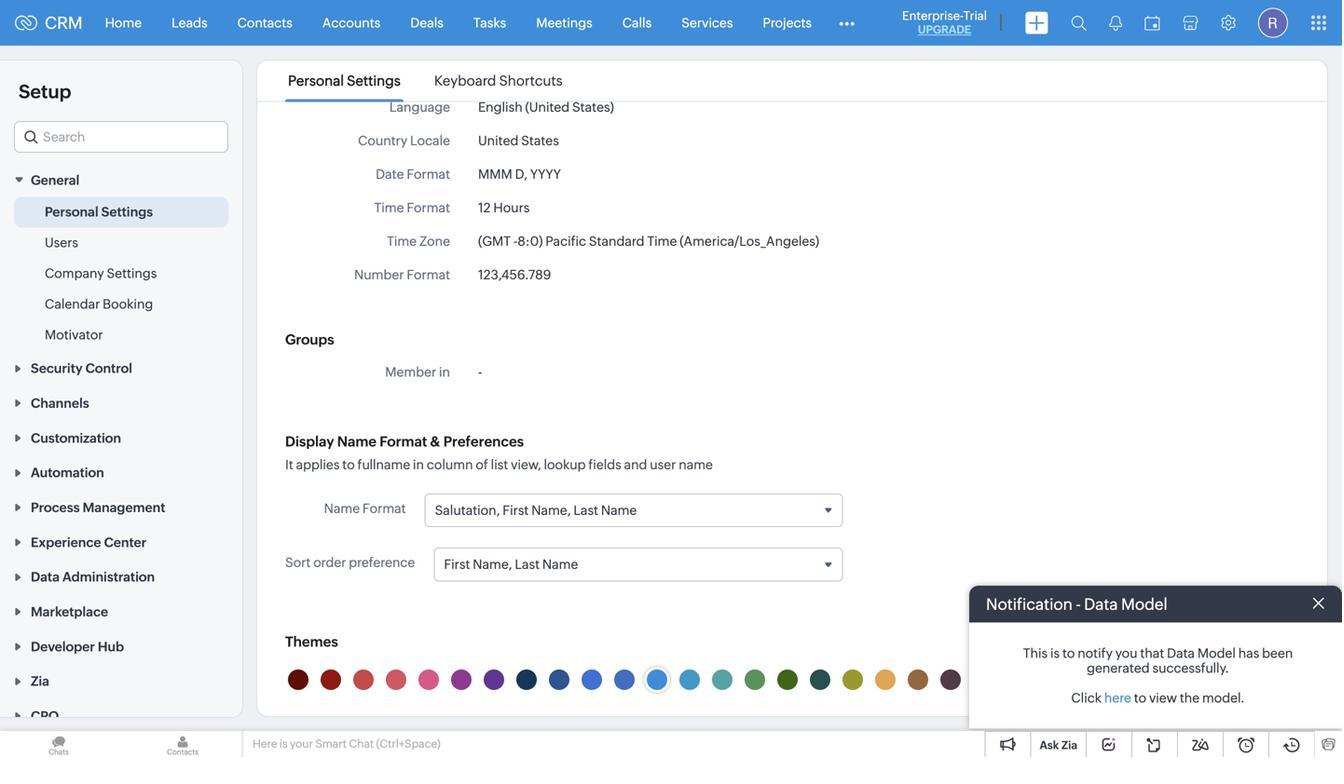 Task type: locate. For each thing, give the bounding box(es) containing it.
data up "notify"
[[1084, 596, 1118, 614]]

notification
[[986, 596, 1073, 614]]

- for notification
[[1076, 596, 1081, 614]]

0 vertical spatial data
[[31, 570, 60, 585]]

time left zone
[[387, 234, 417, 249]]

member
[[385, 365, 436, 380]]

0 vertical spatial zia
[[31, 675, 49, 690]]

motivator
[[45, 328, 103, 342]]

(america/los_angeles)
[[680, 234, 819, 249]]

format up fullname
[[380, 434, 427, 450]]

contacts
[[237, 15, 293, 30]]

hours
[[493, 200, 530, 215]]

data
[[31, 570, 60, 585], [1084, 596, 1118, 614], [1167, 646, 1195, 661]]

2 vertical spatial -
[[1076, 596, 1081, 614]]

2 vertical spatial to
[[1134, 691, 1147, 706]]

last inside field
[[574, 503, 598, 518]]

1 vertical spatial personal settings link
[[45, 203, 153, 221]]

0 horizontal spatial first
[[444, 558, 470, 573]]

name down fields
[[601, 503, 637, 518]]

0 horizontal spatial data
[[31, 570, 60, 585]]

0 horizontal spatial last
[[515, 558, 540, 573]]

is inside this is to notify you that data model has been generated successfully.
[[1051, 646, 1060, 661]]

personal up users link
[[45, 204, 98, 219]]

groups
[[285, 332, 334, 348]]

0 vertical spatial -
[[514, 234, 518, 249]]

0 vertical spatial in
[[439, 365, 450, 380]]

contacts image
[[124, 732, 241, 758]]

1 vertical spatial personal
[[45, 204, 98, 219]]

- for (gmt
[[514, 234, 518, 249]]

name, down salutation,
[[473, 558, 512, 573]]

123,456.789
[[478, 268, 551, 282]]

to right here 'link' at the right bottom of page
[[1134, 691, 1147, 706]]

calendar booking link
[[45, 295, 153, 314]]

personal down accounts at left
[[288, 73, 344, 89]]

general region
[[0, 197, 242, 351]]

to for click here to view the model.
[[1134, 691, 1147, 706]]

personal settings inside general region
[[45, 204, 153, 219]]

0 vertical spatial personal settings
[[288, 73, 401, 89]]

enterprise-trial upgrade
[[902, 9, 987, 36]]

data inside this is to notify you that data model has been generated successfully.
[[1167, 646, 1195, 661]]

last down fields
[[574, 503, 598, 518]]

1 horizontal spatial is
[[1051, 646, 1060, 661]]

is
[[1051, 646, 1060, 661], [280, 738, 288, 751]]

personal settings inside list
[[288, 73, 401, 89]]

2 horizontal spatial to
[[1134, 691, 1147, 706]]

list
[[491, 458, 508, 473]]

0 horizontal spatial personal
[[45, 204, 98, 219]]

- right member in at the left
[[478, 365, 482, 380]]

keyboard shortcuts link
[[431, 73, 566, 89]]

ask
[[1040, 740, 1059, 752]]

1 vertical spatial data
[[1084, 596, 1118, 614]]

2 horizontal spatial -
[[1076, 596, 1081, 614]]

keyboard shortcuts
[[434, 73, 563, 89]]

- right (gmt
[[514, 234, 518, 249]]

zone
[[419, 234, 450, 249]]

personal settings link for users link
[[45, 203, 153, 221]]

cpq
[[31, 709, 59, 724]]

in right the member
[[439, 365, 450, 380]]

fields
[[589, 458, 622, 473]]

here is your smart chat (ctrl+space)
[[253, 738, 441, 751]]

0 vertical spatial settings
[[347, 73, 401, 89]]

time right standard
[[647, 234, 677, 249]]

tasks
[[473, 15, 506, 30]]

tasks link
[[459, 0, 521, 45]]

in left column
[[413, 458, 424, 473]]

first name, last name
[[444, 558, 578, 573]]

1 vertical spatial in
[[413, 458, 424, 473]]

data right that
[[1167, 646, 1195, 661]]

name, down lookup
[[532, 503, 571, 518]]

1 horizontal spatial in
[[439, 365, 450, 380]]

0 horizontal spatial personal settings
[[45, 204, 153, 219]]

personal settings link down general dropdown button
[[45, 203, 153, 221]]

channels
[[31, 396, 89, 411]]

settings down general dropdown button
[[101, 204, 153, 219]]

1 horizontal spatial personal
[[288, 73, 344, 89]]

accounts
[[322, 15, 381, 30]]

format down locale at the left top of the page
[[407, 167, 450, 182]]

leads link
[[157, 0, 222, 45]]

here
[[253, 738, 277, 751]]

search image
[[1071, 15, 1087, 31]]

and
[[624, 458, 647, 473]]

1 horizontal spatial model
[[1198, 646, 1236, 661]]

to for this is to notify you that data model has been generated successfully.
[[1063, 646, 1075, 661]]

8:0)
[[518, 234, 543, 249]]

0 vertical spatial is
[[1051, 646, 1060, 661]]

home link
[[90, 0, 157, 45]]

1 horizontal spatial personal settings link
[[285, 73, 404, 89]]

successfully.
[[1153, 661, 1229, 676]]

2 vertical spatial data
[[1167, 646, 1195, 661]]

locale
[[410, 133, 450, 148]]

0 horizontal spatial name,
[[473, 558, 512, 573]]

personal
[[288, 73, 344, 89], [45, 204, 98, 219]]

notify
[[1078, 646, 1113, 661]]

calendar
[[45, 297, 100, 312]]

personal settings down accounts at left
[[288, 73, 401, 89]]

settings up 'language'
[[347, 73, 401, 89]]

marketplace button
[[0, 594, 242, 629]]

chat
[[349, 738, 374, 751]]

1 horizontal spatial last
[[574, 503, 598, 518]]

zia inside dropdown button
[[31, 675, 49, 690]]

personal settings link down accounts at left
[[285, 73, 404, 89]]

0 horizontal spatial zia
[[31, 675, 49, 690]]

1 vertical spatial first
[[444, 558, 470, 573]]

1 horizontal spatial to
[[1063, 646, 1075, 661]]

motivator link
[[45, 326, 103, 344]]

1 horizontal spatial name,
[[532, 503, 571, 518]]

1 vertical spatial -
[[478, 365, 482, 380]]

signals image
[[1109, 15, 1122, 31]]

1 vertical spatial settings
[[101, 204, 153, 219]]

name down salutation, first name, last name
[[542, 558, 578, 573]]

1 vertical spatial model
[[1198, 646, 1236, 661]]

name up fullname
[[337, 434, 377, 450]]

2 horizontal spatial data
[[1167, 646, 1195, 661]]

sort
[[285, 556, 311, 571]]

0 vertical spatial personal settings link
[[285, 73, 404, 89]]

First Name, Last Name field
[[435, 549, 842, 581]]

yyyy
[[530, 167, 561, 182]]

format down fullname
[[363, 502, 406, 516]]

model up that
[[1121, 596, 1168, 614]]

0 horizontal spatial -
[[478, 365, 482, 380]]

name format
[[324, 502, 406, 516]]

last down salutation, first name, last name
[[515, 558, 540, 573]]

data administration
[[31, 570, 155, 585]]

deals
[[410, 15, 444, 30]]

is right this
[[1051, 646, 1060, 661]]

0 horizontal spatial in
[[413, 458, 424, 473]]

0 vertical spatial model
[[1121, 596, 1168, 614]]

personal settings link for keyboard shortcuts link
[[285, 73, 404, 89]]

automation
[[31, 466, 104, 481]]

is for here
[[280, 738, 288, 751]]

english (united states)
[[478, 100, 614, 115]]

deals link
[[396, 0, 459, 45]]

crm link
[[15, 13, 83, 32]]

to right applies
[[342, 458, 355, 473]]

- right notification
[[1076, 596, 1081, 614]]

0 vertical spatial name,
[[532, 503, 571, 518]]

0 horizontal spatial is
[[280, 738, 288, 751]]

format for name format
[[363, 502, 406, 516]]

zia right ask
[[1062, 740, 1078, 752]]

list
[[271, 61, 580, 101]]

company settings
[[45, 266, 157, 281]]

0 vertical spatial personal
[[288, 73, 344, 89]]

data down experience
[[31, 570, 60, 585]]

None field
[[14, 121, 228, 153]]

name
[[337, 434, 377, 450], [324, 502, 360, 516], [601, 503, 637, 518], [542, 558, 578, 573]]

time zone
[[387, 234, 450, 249]]

1 vertical spatial name,
[[473, 558, 512, 573]]

2 vertical spatial settings
[[107, 266, 157, 281]]

1 vertical spatial to
[[1063, 646, 1075, 661]]

time down date
[[374, 200, 404, 215]]

0 horizontal spatial personal settings link
[[45, 203, 153, 221]]

1 vertical spatial is
[[280, 738, 288, 751]]

1 vertical spatial last
[[515, 558, 540, 573]]

zia up the cpq
[[31, 675, 49, 690]]

last
[[574, 503, 598, 518], [515, 558, 540, 573]]

0 vertical spatial first
[[503, 503, 529, 518]]

1 horizontal spatial first
[[503, 503, 529, 518]]

to inside this is to notify you that data model has been generated successfully.
[[1063, 646, 1075, 661]]

setup
[[19, 81, 71, 103]]

0 horizontal spatial model
[[1121, 596, 1168, 614]]

format
[[407, 167, 450, 182], [407, 200, 450, 215], [407, 268, 450, 282], [380, 434, 427, 450], [363, 502, 406, 516]]

model inside this is to notify you that data model has been generated successfully.
[[1198, 646, 1236, 661]]

management
[[83, 501, 165, 516]]

settings up booking
[[107, 266, 157, 281]]

calls
[[622, 15, 652, 30]]

0 vertical spatial last
[[574, 503, 598, 518]]

0 horizontal spatial to
[[342, 458, 355, 473]]

zia
[[31, 675, 49, 690], [1062, 740, 1078, 752]]

first down salutation,
[[444, 558, 470, 573]]

name, inside field
[[532, 503, 571, 518]]

security control
[[31, 361, 132, 376]]

format down zone
[[407, 268, 450, 282]]

personal settings down general dropdown button
[[45, 204, 153, 219]]

states)
[[572, 100, 614, 115]]

model left has
[[1198, 646, 1236, 661]]

data inside dropdown button
[[31, 570, 60, 585]]

1 horizontal spatial -
[[514, 234, 518, 249]]

you
[[1116, 646, 1138, 661]]

first inside field
[[503, 503, 529, 518]]

preference
[[349, 556, 415, 571]]

first
[[503, 503, 529, 518], [444, 558, 470, 573]]

12
[[478, 200, 491, 215]]

customization button
[[0, 420, 242, 455]]

is left 'your'
[[280, 738, 288, 751]]

date format
[[376, 167, 450, 182]]

create menu element
[[1014, 0, 1060, 45]]

salutation,
[[435, 503, 500, 518]]

standard
[[589, 234, 645, 249]]

0 vertical spatial to
[[342, 458, 355, 473]]

hub
[[98, 640, 124, 655]]

view,
[[511, 458, 541, 473]]

profile element
[[1247, 0, 1300, 45]]

in inside display name format & preferences it applies to fullname in column of list view, lookup fields and user name
[[413, 458, 424, 473]]

experience
[[31, 535, 101, 550]]

format up zone
[[407, 200, 450, 215]]

1 horizontal spatial personal settings
[[288, 73, 401, 89]]

first down view,
[[503, 503, 529, 518]]

1 vertical spatial personal settings
[[45, 204, 153, 219]]

projects link
[[748, 0, 827, 45]]

notification - data model
[[986, 596, 1168, 614]]

1 horizontal spatial zia
[[1062, 740, 1078, 752]]

united
[[478, 133, 519, 148]]

date
[[376, 167, 404, 182]]

format for number format
[[407, 268, 450, 282]]

process management button
[[0, 490, 242, 525]]

process
[[31, 501, 80, 516]]

smart
[[315, 738, 347, 751]]

to left "notify"
[[1063, 646, 1075, 661]]

click
[[1071, 691, 1102, 706]]



Task type: describe. For each thing, give the bounding box(es) containing it.
name, inside field
[[473, 558, 512, 573]]

d,
[[515, 167, 528, 182]]

time for time zone
[[387, 234, 417, 249]]

this is to notify you that data model has been generated successfully.
[[1023, 646, 1293, 676]]

automation button
[[0, 455, 242, 490]]

list containing personal settings
[[271, 61, 580, 101]]

1 horizontal spatial data
[[1084, 596, 1118, 614]]

lookup
[[544, 458, 586, 473]]

1 vertical spatial zia
[[1062, 740, 1078, 752]]

is for this
[[1051, 646, 1060, 661]]

data administration button
[[0, 560, 242, 594]]

number
[[354, 268, 404, 282]]

meetings
[[536, 15, 593, 30]]

that
[[1140, 646, 1165, 661]]

(united
[[525, 100, 570, 115]]

search element
[[1060, 0, 1098, 46]]

company
[[45, 266, 104, 281]]

country locale
[[358, 133, 450, 148]]

united states
[[478, 133, 559, 148]]

process management
[[31, 501, 165, 516]]

home
[[105, 15, 142, 30]]

format for date format
[[407, 167, 450, 182]]

model.
[[1203, 691, 1245, 706]]

format for time format
[[407, 200, 450, 215]]

here link
[[1105, 691, 1132, 706]]

settings inside company settings "link"
[[107, 266, 157, 281]]

calendar booking
[[45, 297, 153, 312]]

services
[[682, 15, 733, 30]]

experience center
[[31, 535, 147, 550]]

Search text field
[[15, 122, 227, 152]]

time for time format
[[374, 200, 404, 215]]

english
[[478, 100, 523, 115]]

(gmt
[[478, 234, 511, 249]]

personal inside list
[[288, 73, 344, 89]]

Salutation, First Name, Last Name field
[[426, 495, 842, 527]]

logo image
[[15, 15, 37, 30]]

order
[[313, 556, 346, 571]]

the
[[1180, 691, 1200, 706]]

calendar image
[[1145, 15, 1161, 30]]

keyboard
[[434, 73, 496, 89]]

meetings link
[[521, 0, 608, 45]]

member in
[[385, 365, 450, 380]]

zia button
[[0, 664, 242, 699]]

marketplace
[[31, 605, 108, 620]]

mmm d, yyyy
[[478, 167, 561, 182]]

accounts link
[[307, 0, 396, 45]]

security
[[31, 361, 83, 376]]

create menu image
[[1025, 12, 1049, 34]]

sort order preference
[[285, 556, 415, 571]]

signals element
[[1098, 0, 1134, 46]]

general button
[[0, 162, 242, 197]]

it
[[285, 458, 293, 473]]

control
[[85, 361, 132, 376]]

developer hub
[[31, 640, 124, 655]]

this
[[1023, 646, 1048, 661]]

calls link
[[608, 0, 667, 45]]

name inside field
[[542, 558, 578, 573]]

states
[[521, 133, 559, 148]]

click here to view the model.
[[1071, 691, 1245, 706]]

themes
[[285, 634, 338, 651]]

(ctrl+space)
[[376, 738, 441, 751]]

salutation, first name, last name
[[435, 503, 637, 518]]

preferences
[[444, 434, 524, 450]]

last inside field
[[515, 558, 540, 573]]

general
[[31, 173, 80, 188]]

generated
[[1087, 661, 1150, 676]]

language
[[390, 100, 450, 115]]

format inside display name format & preferences it applies to fullname in column of list view, lookup fields and user name
[[380, 434, 427, 450]]

first inside field
[[444, 558, 470, 573]]

trial
[[964, 9, 987, 23]]

here
[[1105, 691, 1132, 706]]

&
[[430, 434, 440, 450]]

booking
[[103, 297, 153, 312]]

services link
[[667, 0, 748, 45]]

personal inside general region
[[45, 204, 98, 219]]

name down applies
[[324, 502, 360, 516]]

name inside field
[[601, 503, 637, 518]]

time format
[[374, 200, 450, 215]]

company settings link
[[45, 264, 157, 283]]

has
[[1239, 646, 1260, 661]]

mmm
[[478, 167, 512, 182]]

display name format & preferences it applies to fullname in column of list view, lookup fields and user name
[[285, 434, 713, 473]]

enterprise-
[[902, 9, 964, 23]]

customization
[[31, 431, 121, 446]]

been
[[1262, 646, 1293, 661]]

to inside display name format & preferences it applies to fullname in column of list view, lookup fields and user name
[[342, 458, 355, 473]]

upgrade
[[918, 23, 971, 36]]

contacts link
[[222, 0, 307, 45]]

number format
[[354, 268, 450, 282]]

name inside display name format & preferences it applies to fullname in column of list view, lookup fields and user name
[[337, 434, 377, 450]]

settings inside list
[[347, 73, 401, 89]]

profile image
[[1258, 8, 1288, 38]]

your
[[290, 738, 313, 751]]

administration
[[62, 570, 155, 585]]

crm
[[45, 13, 83, 32]]

display
[[285, 434, 334, 450]]

chats image
[[0, 732, 117, 758]]

Other Modules field
[[827, 8, 867, 38]]

projects
[[763, 15, 812, 30]]



Task type: vqa. For each thing, say whether or not it's contained in the screenshot.
(GMT
yes



